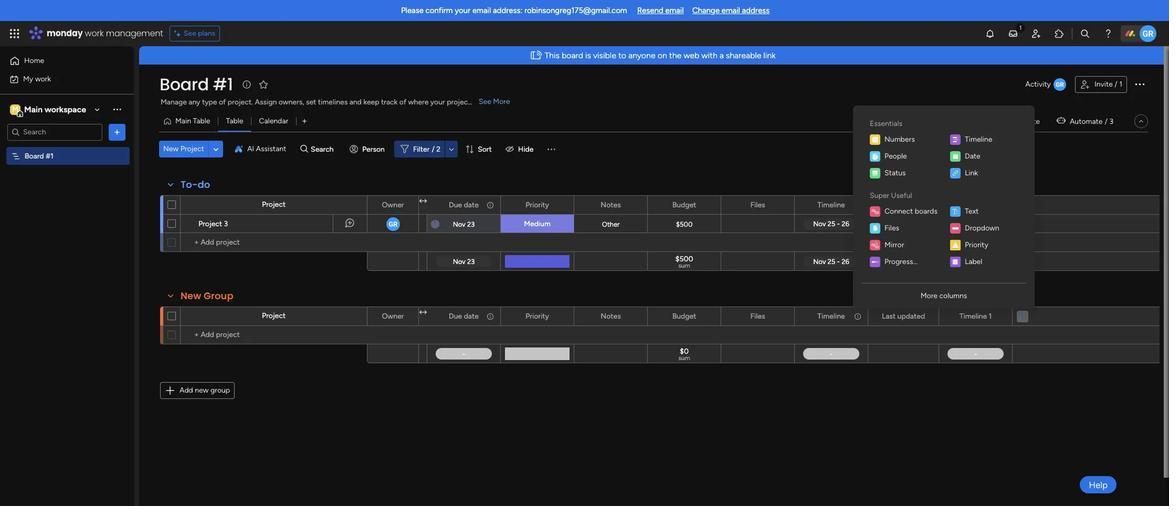 Task type: vqa. For each thing, say whether or not it's contained in the screenshot.
Working on it's Status FIELD
no



Task type: describe. For each thing, give the bounding box(es) containing it.
work for my
[[35, 74, 51, 83]]

1 vertical spatial 3
[[224, 220, 228, 229]]

$0 sum
[[679, 347, 691, 362]]

resend
[[638, 6, 664, 15]]

component__icon image for text
[[951, 206, 961, 217]]

17
[[895, 220, 901, 228]]

options image
[[1134, 78, 1147, 90]]

board
[[562, 50, 584, 60]]

column information image for due date
[[486, 201, 495, 209]]

main workspace
[[24, 104, 86, 114]]

web
[[684, 50, 700, 60]]

minutes
[[903, 220, 927, 228]]

2 budget field from the top
[[670, 311, 699, 322]]

calendar
[[259, 117, 289, 126]]

project inside button
[[181, 144, 204, 153]]

activity button
[[1022, 76, 1072, 93]]

new project button
[[159, 141, 208, 158]]

keep
[[364, 98, 380, 107]]

component__icon image for date
[[951, 151, 961, 162]]

my work button
[[6, 71, 113, 87]]

select product image
[[9, 28, 20, 39]]

date for second due date field from the top
[[464, 312, 479, 321]]

add new group
[[180, 386, 230, 395]]

workspace selection element
[[10, 103, 88, 117]]

nov 23
[[453, 220, 475, 228]]

component__icon image for priority
[[951, 240, 961, 251]]

help button
[[1081, 476, 1117, 494]]

progress
[[885, 257, 914, 266]]

workspace options image
[[112, 104, 122, 115]]

show board description image
[[240, 79, 253, 90]]

updated for 1st last updated field from the bottom of the page
[[898, 312, 926, 321]]

filter
[[413, 145, 430, 154]]

component__icon image for label
[[951, 257, 961, 267]]

1 budget from the top
[[673, 200, 697, 209]]

manage any type of project. assign owners, set timelines and keep track of where your project stands.
[[161, 98, 496, 107]]

board #1 list box
[[0, 145, 134, 307]]

automate / 3
[[1071, 117, 1114, 126]]

1 horizontal spatial 3
[[1110, 117, 1114, 126]]

label
[[966, 257, 983, 266]]

1 email from the left
[[473, 6, 491, 15]]

component__icon image for mirror
[[871, 240, 881, 251]]

2 last updated field from the top
[[880, 311, 928, 322]]

project up + add project text field in the top of the page
[[262, 200, 286, 209]]

other
[[602, 221, 620, 229]]

1 for 1st timeline 1 "field" from the bottom
[[989, 312, 993, 321]]

add
[[180, 386, 193, 395]]

$0
[[680, 347, 689, 356]]

ai
[[247, 144, 254, 153]]

please
[[401, 6, 424, 15]]

address
[[743, 6, 770, 15]]

due for second due date field from the top
[[449, 312, 462, 321]]

1 due date field from the top
[[447, 199, 482, 211]]

filter / 2
[[413, 145, 441, 154]]

confirm
[[426, 6, 453, 15]]

due date for second due date field from the bottom of the page
[[449, 200, 479, 209]]

email for resend email
[[666, 6, 684, 15]]

see more link
[[478, 97, 512, 107]]

with
[[702, 50, 718, 60]]

resend email
[[638, 6, 684, 15]]

Board #1 field
[[157, 72, 236, 96]]

sort button
[[461, 141, 498, 158]]

timelines
[[318, 98, 348, 107]]

autopilot image
[[1057, 114, 1066, 128]]

do
[[198, 178, 210, 191]]

1 image
[[1017, 22, 1026, 33]]

this
[[545, 50, 560, 60]]

see for see more
[[479, 97, 492, 106]]

sum for $500
[[679, 262, 691, 270]]

new for new project
[[163, 144, 179, 153]]

type
[[202, 98, 217, 107]]

ago
[[929, 220, 940, 228]]

Search field
[[308, 142, 340, 157]]

integrate
[[1010, 117, 1041, 126]]

23
[[468, 220, 475, 228]]

shareable
[[726, 50, 762, 60]]

manage
[[161, 98, 187, 107]]

a
[[720, 50, 724, 60]]

last for 1st last updated field from the bottom of the page
[[883, 312, 896, 321]]

numbers
[[885, 135, 916, 144]]

0 vertical spatial more
[[493, 97, 510, 106]]

link
[[764, 50, 776, 60]]

1 horizontal spatial #1
[[213, 72, 233, 96]]

hide
[[518, 145, 534, 154]]

2 priority field from the top
[[523, 311, 552, 322]]

/ for 1
[[1115, 80, 1118, 89]]

component__icon image for progress tracking
[[871, 257, 881, 267]]

workspace image
[[10, 104, 20, 115]]

group
[[211, 386, 230, 395]]

super
[[871, 191, 890, 200]]

email for change email address
[[722, 6, 741, 15]]

0 horizontal spatial your
[[431, 98, 445, 107]]

apps image
[[1055, 28, 1065, 39]]

sort
[[478, 145, 492, 154]]

change
[[693, 6, 720, 15]]

files for 1st files field from the top of the page
[[751, 200, 766, 209]]

2 of from the left
[[400, 98, 407, 107]]

2 files field from the top
[[748, 311, 768, 322]]

to
[[619, 50, 627, 60]]

animation image
[[528, 47, 545, 64]]

mirror
[[885, 241, 905, 250]]

home
[[24, 56, 44, 65]]

invite members image
[[1032, 28, 1042, 39]]

v2 search image
[[301, 143, 308, 155]]

super useful
[[871, 191, 913, 200]]

more columns
[[921, 292, 968, 301]]

component__icon image for files
[[871, 223, 881, 234]]

the
[[670, 50, 682, 60]]

last for first last updated field
[[883, 200, 896, 209]]

project up + add project text box
[[262, 312, 286, 320]]

assistant
[[256, 144, 287, 153]]

new
[[195, 386, 209, 395]]

automate
[[1071, 117, 1103, 126]]

and
[[350, 98, 362, 107]]

column information image for timeline
[[854, 312, 863, 321]]

useful
[[892, 191, 913, 200]]

invite / 1
[[1095, 80, 1123, 89]]

1 budget field from the top
[[670, 199, 699, 211]]

resend email link
[[638, 6, 684, 15]]

main for main workspace
[[24, 104, 43, 114]]

17 minutes ago
[[895, 220, 940, 228]]

boards
[[916, 207, 938, 216]]

on
[[658, 50, 668, 60]]

+ Add project text field
[[186, 236, 362, 249]]

management
[[106, 27, 163, 39]]

hide button
[[502, 141, 540, 158]]

1 timeline 1 field from the top
[[958, 199, 995, 211]]

essentials
[[871, 119, 903, 128]]

v2 expand column image
[[420, 308, 427, 317]]



Task type: locate. For each thing, give the bounding box(es) containing it.
timeline 1 up dropdown
[[960, 200, 993, 209]]

last down super useful
[[883, 200, 896, 209]]

2 horizontal spatial /
[[1115, 80, 1118, 89]]

2 timeline 1 from the top
[[960, 312, 993, 321]]

any
[[189, 98, 200, 107]]

due up nov
[[449, 200, 462, 209]]

inbox image
[[1009, 28, 1019, 39]]

add to favorites image
[[258, 79, 269, 90]]

last updated for 1st last updated field from the bottom of the page
[[883, 312, 926, 321]]

sum
[[679, 262, 691, 270], [679, 355, 691, 362]]

1 horizontal spatial of
[[400, 98, 407, 107]]

due date left column information image at the bottom left of page
[[449, 312, 479, 321]]

due date up nov 23
[[449, 200, 479, 209]]

email right change
[[722, 6, 741, 15]]

table
[[193, 117, 210, 126], [226, 117, 243, 126]]

last updated field up '17'
[[880, 199, 928, 211]]

new down main table button
[[163, 144, 179, 153]]

search everything image
[[1081, 28, 1091, 39]]

track
[[381, 98, 398, 107]]

priority right column information image at the bottom left of page
[[526, 312, 549, 321]]

last updated down useful in the right top of the page
[[883, 200, 926, 209]]

1 horizontal spatial board
[[160, 72, 209, 96]]

0 vertical spatial notes field
[[599, 199, 624, 211]]

notes
[[601, 200, 621, 209], [601, 312, 621, 321]]

invite
[[1095, 80, 1114, 89]]

0 vertical spatial priority field
[[523, 199, 552, 211]]

project left angle down image
[[181, 144, 204, 153]]

0 vertical spatial #1
[[213, 72, 233, 96]]

Last updated field
[[880, 199, 928, 211], [880, 311, 928, 322]]

options image
[[112, 127, 122, 137]]

0 vertical spatial owner
[[382, 200, 404, 209]]

project down do
[[199, 220, 222, 229]]

0 vertical spatial 3
[[1110, 117, 1114, 126]]

0 vertical spatial due date field
[[447, 199, 482, 211]]

my
[[23, 74, 33, 83]]

work for monday
[[85, 27, 104, 39]]

text
[[966, 207, 979, 216]]

0 horizontal spatial column information image
[[486, 201, 495, 209]]

1 vertical spatial timeline 1
[[960, 312, 993, 321]]

set
[[306, 98, 316, 107]]

2 owner field from the top
[[380, 311, 407, 322]]

main table button
[[159, 113, 218, 130]]

1 timeline field from the top
[[816, 199, 848, 211]]

last updated field down tracking
[[880, 311, 928, 322]]

work right the 'monday'
[[85, 27, 104, 39]]

2 vertical spatial priority
[[526, 312, 549, 321]]

1 vertical spatial new
[[181, 289, 201, 303]]

date up 23 at top
[[464, 200, 479, 209]]

1 owner from the top
[[382, 200, 404, 209]]

1 horizontal spatial email
[[666, 6, 684, 15]]

column information image
[[486, 201, 495, 209], [854, 312, 863, 321]]

1 inside button
[[1120, 80, 1123, 89]]

0 vertical spatial timeline 1
[[960, 200, 993, 209]]

person
[[363, 145, 385, 154]]

0 horizontal spatial /
[[432, 145, 435, 154]]

due date field up nov 23
[[447, 199, 482, 211]]

1 vertical spatial last
[[883, 312, 896, 321]]

due date field left column information image at the bottom left of page
[[447, 311, 482, 322]]

last down tracking
[[883, 312, 896, 321]]

ai logo image
[[235, 145, 243, 153]]

1 vertical spatial sum
[[679, 355, 691, 362]]

component__icon image for numbers
[[871, 134, 881, 145]]

main table
[[175, 117, 210, 126]]

2 last updated from the top
[[883, 312, 926, 321]]

2 timeline field from the top
[[816, 311, 848, 322]]

owners,
[[279, 98, 304, 107]]

timeline 1
[[960, 200, 993, 209], [960, 312, 993, 321]]

0 vertical spatial last
[[883, 200, 896, 209]]

0 vertical spatial 1
[[1120, 80, 1123, 89]]

0 vertical spatial board
[[160, 72, 209, 96]]

1 vertical spatial date
[[464, 312, 479, 321]]

1 date from the top
[[464, 200, 479, 209]]

$500 for $500
[[677, 220, 693, 228]]

2 table from the left
[[226, 117, 243, 126]]

0 horizontal spatial more
[[493, 97, 510, 106]]

0 vertical spatial last updated field
[[880, 199, 928, 211]]

new left group
[[181, 289, 201, 303]]

change email address link
[[693, 6, 770, 15]]

1 vertical spatial timeline 1 field
[[958, 311, 995, 322]]

ai assistant
[[247, 144, 287, 153]]

main for main table
[[175, 117, 191, 126]]

Notes field
[[599, 199, 624, 211], [599, 311, 624, 322]]

1 vertical spatial last updated field
[[880, 311, 928, 322]]

0 vertical spatial updated
[[898, 200, 926, 209]]

see plans button
[[170, 26, 220, 42]]

board #1 inside list box
[[25, 152, 53, 160]]

board inside the board #1 list box
[[25, 152, 44, 160]]

0 vertical spatial due date
[[449, 200, 479, 209]]

1 vertical spatial files
[[885, 224, 900, 233]]

project
[[181, 144, 204, 153], [262, 200, 286, 209], [199, 220, 222, 229], [262, 312, 286, 320]]

1 due date from the top
[[449, 200, 479, 209]]

2 vertical spatial 1
[[989, 312, 993, 321]]

updated for first last updated field
[[898, 200, 926, 209]]

of right type
[[219, 98, 226, 107]]

1 vertical spatial due
[[449, 312, 462, 321]]

0 vertical spatial your
[[455, 6, 471, 15]]

see right project
[[479, 97, 492, 106]]

assign
[[255, 98, 277, 107]]

1 vertical spatial /
[[1106, 117, 1108, 126]]

0 vertical spatial timeline field
[[816, 199, 848, 211]]

last updated
[[883, 200, 926, 209], [883, 312, 926, 321]]

table down any
[[193, 117, 210, 126]]

option
[[0, 147, 134, 149]]

timeline 1 field up dropdown
[[958, 199, 995, 211]]

person button
[[346, 141, 391, 158]]

0 vertical spatial priority
[[526, 200, 549, 209]]

0 vertical spatial budget field
[[670, 199, 699, 211]]

1 horizontal spatial board #1
[[160, 72, 233, 96]]

component__icon image for timeline
[[951, 134, 961, 145]]

work right my
[[35, 74, 51, 83]]

1 vertical spatial notes field
[[599, 311, 624, 322]]

1 of from the left
[[219, 98, 226, 107]]

files for second files field from the top of the page
[[751, 312, 766, 321]]

1 due from the top
[[449, 200, 462, 209]]

/ right automate
[[1106, 117, 1108, 126]]

table down project.
[[226, 117, 243, 126]]

Budget field
[[670, 199, 699, 211], [670, 311, 699, 322]]

1 vertical spatial $500
[[676, 255, 694, 264]]

0 horizontal spatial table
[[193, 117, 210, 126]]

0 vertical spatial see
[[184, 29, 196, 38]]

0 horizontal spatial work
[[35, 74, 51, 83]]

0 vertical spatial timeline 1 field
[[958, 199, 995, 211]]

last
[[883, 200, 896, 209], [883, 312, 896, 321]]

tracking
[[885, 270, 913, 279]]

#1 down search in workspace field
[[46, 152, 53, 160]]

component__icon image for connect boards
[[871, 206, 881, 217]]

m
[[12, 105, 18, 114]]

#1 up type
[[213, 72, 233, 96]]

/ for 3
[[1106, 117, 1108, 126]]

New Group field
[[178, 289, 236, 303]]

dropdown
[[966, 224, 1000, 233]]

1 vertical spatial files field
[[748, 311, 768, 322]]

3 right automate
[[1110, 117, 1114, 126]]

work
[[85, 27, 104, 39], [35, 74, 51, 83]]

connect
[[885, 207, 914, 216]]

last updated for first last updated field
[[883, 200, 926, 209]]

collapse board header image
[[1138, 117, 1146, 126]]

1 vertical spatial column information image
[[854, 312, 863, 321]]

1 timeline 1 from the top
[[960, 200, 993, 209]]

1 priority field from the top
[[523, 199, 552, 211]]

2 notes from the top
[[601, 312, 621, 321]]

1 last updated from the top
[[883, 200, 926, 209]]

column information image
[[486, 312, 495, 321]]

1 files field from the top
[[748, 199, 768, 211]]

notifications image
[[986, 28, 996, 39]]

Owner field
[[380, 199, 407, 211], [380, 311, 407, 322]]

1 vertical spatial last updated
[[883, 312, 926, 321]]

1 vertical spatial timeline field
[[816, 311, 848, 322]]

0 vertical spatial sum
[[679, 262, 691, 270]]

1 vertical spatial main
[[175, 117, 191, 126]]

1 horizontal spatial more
[[921, 292, 938, 301]]

#1 inside the board #1 list box
[[46, 152, 53, 160]]

3 email from the left
[[722, 6, 741, 15]]

#1
[[213, 72, 233, 96], [46, 152, 53, 160]]

this  board is visible to anyone on the web with a shareable link
[[545, 50, 776, 60]]

due right v2 expand column icon
[[449, 312, 462, 321]]

my work
[[23, 74, 51, 83]]

1 sum from the top
[[679, 262, 691, 270]]

sum inside $500 sum
[[679, 262, 691, 270]]

stands.
[[473, 98, 496, 107]]

2 owner from the top
[[382, 312, 404, 321]]

home button
[[6, 53, 113, 69]]

main down the manage
[[175, 117, 191, 126]]

greg robinson image
[[1141, 25, 1157, 42]]

1 owner field from the top
[[380, 199, 407, 211]]

0 vertical spatial notes
[[601, 200, 621, 209]]

due
[[449, 200, 462, 209], [449, 312, 462, 321]]

/ left the 2
[[432, 145, 435, 154]]

connect boards
[[885, 207, 938, 216]]

2 sum from the top
[[679, 355, 691, 362]]

new for new group
[[181, 289, 201, 303]]

0 vertical spatial last updated
[[883, 200, 926, 209]]

0 horizontal spatial main
[[24, 104, 43, 114]]

0 vertical spatial due
[[449, 200, 462, 209]]

1 horizontal spatial work
[[85, 27, 104, 39]]

date
[[966, 152, 981, 161]]

component__icon image for link
[[951, 168, 961, 179]]

owner for first owner field from the bottom
[[382, 312, 404, 321]]

0 horizontal spatial board
[[25, 152, 44, 160]]

owner field left v2 expand column icon
[[380, 311, 407, 322]]

your right where
[[431, 98, 445, 107]]

1 vertical spatial due date field
[[447, 311, 482, 322]]

nov
[[453, 220, 466, 228]]

main inside button
[[175, 117, 191, 126]]

1 vertical spatial 1
[[989, 200, 993, 209]]

1 updated from the top
[[898, 200, 926, 209]]

$500 for $500 sum
[[676, 255, 694, 264]]

1 vertical spatial updated
[[898, 312, 926, 321]]

1 vertical spatial your
[[431, 98, 445, 107]]

more left columns
[[921, 292, 938, 301]]

0 vertical spatial new
[[163, 144, 179, 153]]

due for second due date field from the bottom of the page
[[449, 200, 462, 209]]

1 table from the left
[[193, 117, 210, 126]]

1 vertical spatial due date
[[449, 312, 479, 321]]

1 horizontal spatial main
[[175, 117, 191, 126]]

0 horizontal spatial email
[[473, 6, 491, 15]]

menu image
[[547, 144, 557, 154]]

v2 expand column image
[[420, 197, 427, 206]]

1 vertical spatial more
[[921, 292, 938, 301]]

/ inside button
[[1115, 80, 1118, 89]]

0 horizontal spatial new
[[163, 144, 179, 153]]

help image
[[1104, 28, 1114, 39]]

board down search in workspace field
[[25, 152, 44, 160]]

1 horizontal spatial table
[[226, 117, 243, 126]]

project.
[[228, 98, 253, 107]]

$500 sum
[[676, 255, 694, 270]]

see inside see more link
[[479, 97, 492, 106]]

Timeline 1 field
[[958, 199, 995, 211], [958, 311, 995, 322]]

updated down useful in the right top of the page
[[898, 200, 926, 209]]

main inside workspace selection element
[[24, 104, 43, 114]]

/ right invite
[[1115, 80, 1118, 89]]

date
[[464, 200, 479, 209], [464, 312, 479, 321]]

2 last from the top
[[883, 312, 896, 321]]

2 email from the left
[[666, 6, 684, 15]]

anyone
[[629, 50, 656, 60]]

Due date field
[[447, 199, 482, 211], [447, 311, 482, 322]]

1 vertical spatial budget
[[673, 312, 697, 321]]

1 vertical spatial priority field
[[523, 311, 552, 322]]

due date
[[449, 200, 479, 209], [449, 312, 479, 321]]

1 vertical spatial notes
[[601, 312, 621, 321]]

2 due date from the top
[[449, 312, 479, 321]]

2 notes field from the top
[[599, 311, 624, 322]]

your right confirm
[[455, 6, 471, 15]]

see for see plans
[[184, 29, 196, 38]]

priority
[[526, 200, 549, 209], [966, 241, 989, 250], [526, 312, 549, 321]]

Timeline field
[[816, 199, 848, 211], [816, 311, 848, 322]]

medium
[[524, 220, 551, 229]]

work inside button
[[35, 74, 51, 83]]

2 vertical spatial files
[[751, 312, 766, 321]]

date left column information image at the bottom left of page
[[464, 312, 479, 321]]

priority up label
[[966, 241, 989, 250]]

0 vertical spatial column information image
[[486, 201, 495, 209]]

component__icon image
[[871, 134, 881, 145], [951, 134, 961, 145], [871, 151, 881, 162], [951, 151, 961, 162], [871, 168, 881, 179], [951, 168, 961, 179], [871, 206, 881, 217], [951, 206, 961, 217], [871, 223, 881, 234], [951, 223, 961, 234], [871, 240, 881, 251], [951, 240, 961, 251], [871, 257, 881, 267], [951, 257, 961, 267]]

new inside field
[[181, 289, 201, 303]]

last updated down tracking
[[883, 312, 926, 321]]

1 last from the top
[[883, 200, 896, 209]]

please confirm your email address: robinsongreg175@gmail.com
[[401, 6, 628, 15]]

see left plans on the top of the page
[[184, 29, 196, 38]]

timeline 1 field down columns
[[958, 311, 995, 322]]

board
[[160, 72, 209, 96], [25, 152, 44, 160]]

of right 'track'
[[400, 98, 407, 107]]

0 vertical spatial work
[[85, 27, 104, 39]]

board #1 down search in workspace field
[[25, 152, 53, 160]]

files
[[751, 200, 766, 209], [885, 224, 900, 233], [751, 312, 766, 321]]

see inside button
[[184, 29, 196, 38]]

0 vertical spatial date
[[464, 200, 479, 209]]

ai assistant button
[[231, 141, 291, 158]]

0 vertical spatial budget
[[673, 200, 697, 209]]

1 vertical spatial work
[[35, 74, 51, 83]]

1 vertical spatial board
[[25, 152, 44, 160]]

2 updated from the top
[[898, 312, 926, 321]]

updated down more columns on the bottom right of page
[[898, 312, 926, 321]]

/ for 2
[[432, 145, 435, 154]]

people
[[885, 152, 908, 161]]

0 vertical spatial main
[[24, 104, 43, 114]]

workspace
[[45, 104, 86, 114]]

board #1 up any
[[160, 72, 233, 96]]

email left the address: at top left
[[473, 6, 491, 15]]

see more
[[479, 97, 510, 106]]

owner field left v2 expand column image
[[380, 199, 407, 211]]

3 up + add project text field in the top of the page
[[224, 220, 228, 229]]

table button
[[218, 113, 251, 130]]

0 vertical spatial /
[[1115, 80, 1118, 89]]

0 horizontal spatial 3
[[224, 220, 228, 229]]

activity
[[1026, 80, 1052, 89]]

new inside button
[[163, 144, 179, 153]]

monday work management
[[47, 27, 163, 39]]

1 vertical spatial priority
[[966, 241, 989, 250]]

1 horizontal spatial see
[[479, 97, 492, 106]]

monday
[[47, 27, 83, 39]]

email
[[473, 6, 491, 15], [666, 6, 684, 15], [722, 6, 741, 15]]

component__icon image for people
[[871, 151, 881, 162]]

component__icon image for status
[[871, 168, 881, 179]]

Search in workspace field
[[22, 126, 88, 138]]

group
[[204, 289, 234, 303]]

1 vertical spatial #1
[[46, 152, 53, 160]]

email right resend
[[666, 6, 684, 15]]

1 vertical spatial see
[[479, 97, 492, 106]]

new project
[[163, 144, 204, 153]]

add view image
[[303, 117, 307, 125]]

date for second due date field from the bottom of the page
[[464, 200, 479, 209]]

more right project
[[493, 97, 510, 106]]

calendar button
[[251, 113, 296, 130]]

1 horizontal spatial /
[[1106, 117, 1108, 126]]

priority up medium
[[526, 200, 549, 209]]

project 3
[[199, 220, 228, 229]]

progress tracking
[[885, 257, 914, 279]]

due date for second due date field from the top
[[449, 312, 479, 321]]

timeline
[[966, 135, 993, 144], [818, 200, 846, 209], [960, 200, 988, 209], [818, 312, 846, 321], [960, 312, 988, 321]]

columns
[[940, 292, 968, 301]]

1 horizontal spatial your
[[455, 6, 471, 15]]

angle down image
[[214, 145, 219, 153]]

1 vertical spatial owner
[[382, 312, 404, 321]]

help
[[1090, 480, 1108, 490]]

owner left v2 expand column icon
[[382, 312, 404, 321]]

add new group button
[[160, 382, 235, 399]]

2 horizontal spatial email
[[722, 6, 741, 15]]

1 last updated field from the top
[[880, 199, 928, 211]]

component__icon image for dropdown
[[951, 223, 961, 234]]

priority field up medium
[[523, 199, 552, 211]]

1 notes field from the top
[[599, 199, 624, 211]]

sum for $0
[[679, 355, 691, 362]]

2 timeline 1 field from the top
[[958, 311, 995, 322]]

board up any
[[160, 72, 209, 96]]

To-do field
[[178, 178, 213, 192]]

timeline 1 down columns
[[960, 312, 993, 321]]

2 vertical spatial /
[[432, 145, 435, 154]]

2 date from the top
[[464, 312, 479, 321]]

0 vertical spatial board #1
[[160, 72, 233, 96]]

Priority field
[[523, 199, 552, 211], [523, 311, 552, 322]]

new
[[163, 144, 179, 153], [181, 289, 201, 303]]

plans
[[198, 29, 215, 38]]

2 due date field from the top
[[447, 311, 482, 322]]

+ Add project text field
[[186, 329, 362, 341]]

1 vertical spatial budget field
[[670, 311, 699, 322]]

arrow down image
[[446, 143, 458, 156]]

0 horizontal spatial of
[[219, 98, 226, 107]]

more
[[493, 97, 510, 106], [921, 292, 938, 301]]

0 horizontal spatial board #1
[[25, 152, 53, 160]]

2 due from the top
[[449, 312, 462, 321]]

owner left v2 expand column image
[[382, 200, 404, 209]]

owner for first owner field from the top of the page
[[382, 200, 404, 209]]

priority field right column information image at the bottom left of page
[[523, 311, 552, 322]]

1 for 1st timeline 1 "field" from the top of the page
[[989, 200, 993, 209]]

2 budget from the top
[[673, 312, 697, 321]]

0 horizontal spatial #1
[[46, 152, 53, 160]]

1 horizontal spatial new
[[181, 289, 201, 303]]

0 vertical spatial owner field
[[380, 199, 407, 211]]

owner
[[382, 200, 404, 209], [382, 312, 404, 321]]

is
[[586, 50, 592, 60]]

1 notes from the top
[[601, 200, 621, 209]]

change email address
[[693, 6, 770, 15]]

main right workspace image
[[24, 104, 43, 114]]

Files field
[[748, 199, 768, 211], [748, 311, 768, 322]]

see plans
[[184, 29, 215, 38]]



